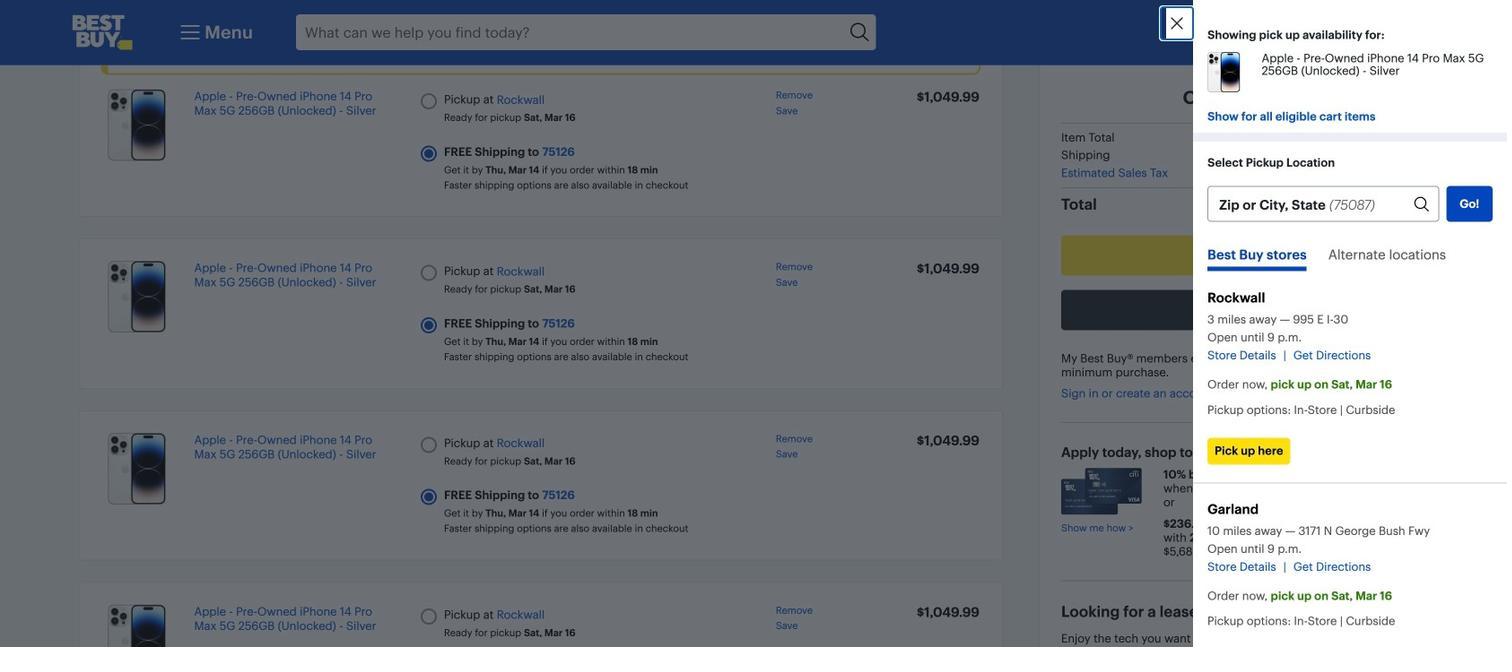 Task type: vqa. For each thing, say whether or not it's contained in the screenshot.
second Apple - Pre-Owned iPhone 14 Pro Max 5G 256GB (Unlocked) - Silver image from the bottom of the page
yes



Task type: locate. For each thing, give the bounding box(es) containing it.
paypal checkout image
[[1196, 303, 1307, 318]]

3 apple - pre-owned iphone 14 pro max 5g 256gb (unlocked) - silver image from the top
[[108, 433, 166, 505]]

  field
[[1208, 186, 1439, 222]]

tab panel
[[1193, 281, 1507, 648]]

2 apple - pre-owned iphone 14 pro max 5g 256gb (unlocked) - silver image from the top
[[108, 261, 166, 333]]

None radio
[[421, 93, 437, 110], [421, 146, 437, 162], [421, 265, 437, 281], [421, 318, 437, 334], [421, 489, 437, 506], [421, 93, 437, 110], [421, 146, 437, 162], [421, 265, 437, 281], [421, 318, 437, 334], [421, 489, 437, 506]]

warning image
[[108, 32, 151, 53]]

None radio
[[421, 437, 437, 453], [421, 609, 437, 625], [421, 437, 437, 453], [421, 609, 437, 625]]

alert
[[101, 10, 981, 75]]

tab list
[[1208, 244, 1493, 281]]

apple - pre-owned iphone 14 pro max 5g 256gb (unlocked) - silver image
[[108, 89, 166, 161], [108, 261, 166, 333], [108, 433, 166, 505], [108, 605, 166, 648]]

close image
[[1168, 14, 1186, 32]]

main element
[[176, 14, 253, 50]]

4 apple - pre-owned iphone 14 pro max 5g 256gb (unlocked) - silver image from the top
[[108, 605, 166, 648]]



Task type: describe. For each thing, give the bounding box(es) containing it.
Type to search. Navigate forward to hear suggestions text field
[[296, 14, 845, 50]]

1 apple - pre-owned iphone 14 pro max 5g 256gb (unlocked) - silver image from the top
[[108, 89, 166, 161]]

cart icon image
[[1366, 19, 1393, 46]]

bestbuy.com image
[[72, 14, 133, 50]]



